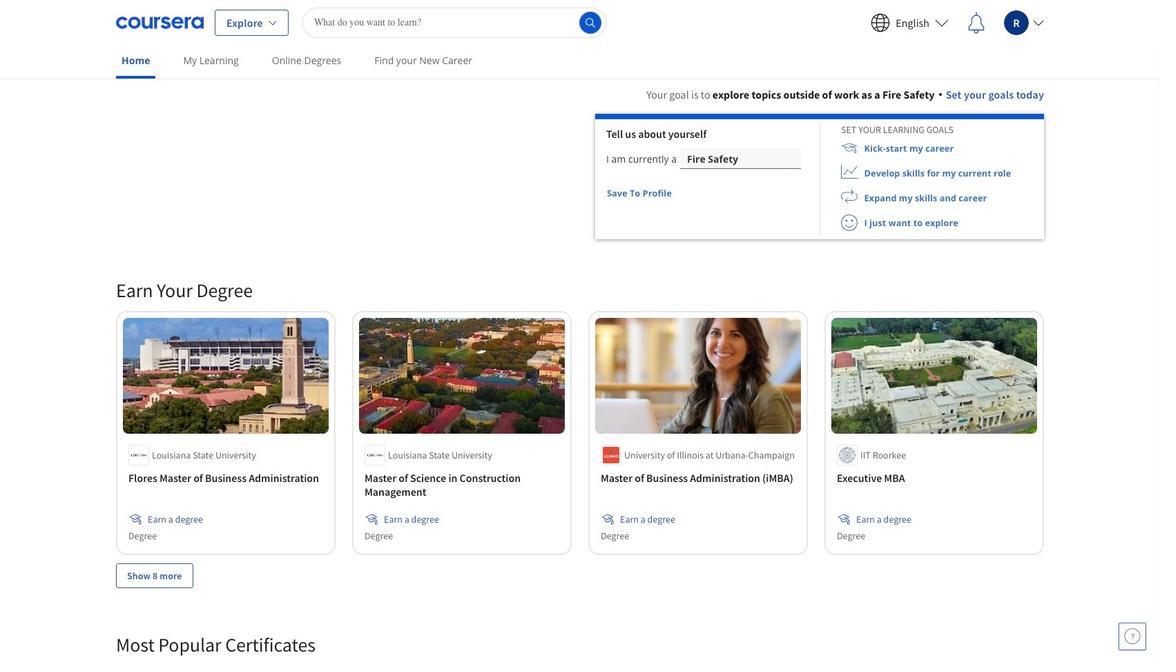 Task type: describe. For each thing, give the bounding box(es) containing it.
help center image
[[1124, 629, 1141, 646]]

coursera image
[[116, 11, 204, 33]]

What do you want to learn? text field
[[302, 7, 606, 38]]



Task type: locate. For each thing, give the bounding box(es) containing it.
main content
[[0, 70, 1160, 665]]

earn your degree collection element
[[108, 256, 1052, 611]]

None search field
[[302, 7, 606, 38]]

status
[[672, 192, 679, 196]]



Task type: vqa. For each thing, say whether or not it's contained in the screenshot.
9
no



